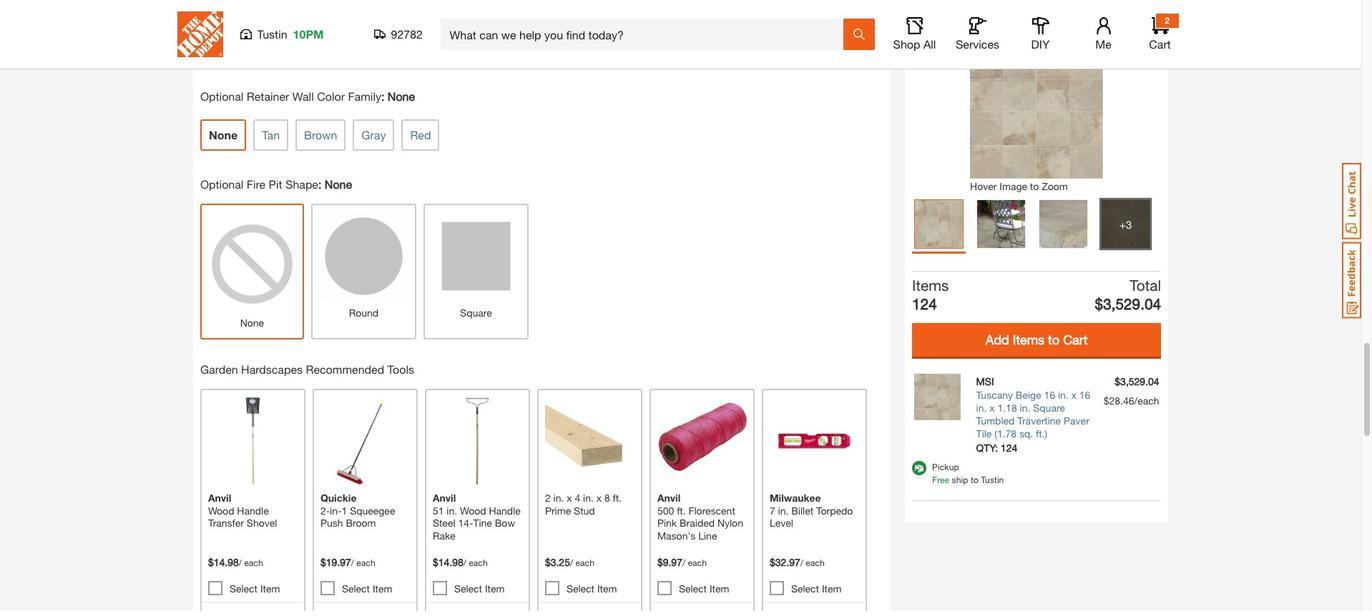 Task type: locate. For each thing, give the bounding box(es) containing it.
image
[[1000, 180, 1028, 192]]

anvil inside anvil 500 ft. florescent pink braided nylon mason's line
[[658, 493, 681, 505]]

select down $32.97 / each
[[792, 584, 820, 596]]

1 horizontal spatial ft.
[[677, 505, 686, 517]]

5 item from the left
[[710, 584, 730, 596]]

prime
[[545, 505, 571, 517]]

6 select item from the left
[[792, 584, 842, 596]]

each right $3.25
[[576, 558, 595, 569]]

1 anvil from the left
[[208, 493, 231, 505]]

2 select from the left
[[342, 584, 370, 596]]

each inside $3.25 / each
[[576, 558, 595, 569]]

to left zoom
[[1031, 180, 1040, 192]]

500
[[658, 505, 674, 517]]

select item down $3.25 / each
[[567, 584, 617, 596]]

0 horizontal spatial square
[[460, 307, 492, 319]]

/ inside $9.97 / each
[[683, 558, 686, 569]]

shop
[[894, 37, 921, 51]]

summary
[[972, 17, 1045, 37]]

anvil up 51
[[433, 493, 456, 505]]

3 item from the left
[[485, 584, 505, 596]]

16 right beige
[[1045, 389, 1056, 401]]

2 item from the left
[[373, 584, 393, 596]]

3 select from the left
[[454, 584, 482, 596]]

1 vertical spatial optional
[[200, 177, 244, 191]]

2 $14.98 / each from the left
[[433, 557, 488, 569]]

project
[[913, 17, 967, 37]]

500 ft. florescent pink braided nylon mason's line image
[[658, 397, 747, 487]]

none up hardscapes
[[240, 317, 264, 329]]

1 vertical spatial $3,529.04
[[1115, 375, 1160, 387]]

2 in. x 4 in. x 8 ft. prime stud
[[545, 493, 622, 517]]

shop all button
[[892, 17, 938, 52]]

each inside $3,529.04 $28.46 / each
[[1138, 395, 1160, 407]]

item for milwaukee 7 in. billet torpedo level
[[822, 584, 842, 596]]

0 vertical spatial tustin
[[257, 27, 287, 41]]

1 vertical spatial to
[[971, 475, 979, 486]]

$14.98 / each for wood handle transfer shovel
[[208, 557, 263, 569]]

$28.46
[[1104, 395, 1135, 407]]

in. down beige
[[1020, 402, 1031, 414]]

1 vertical spatial square
[[1034, 402, 1066, 414]]

2 up cart on the right of page
[[1165, 15, 1170, 26]]

$3,529.04 $28.46 / each
[[1104, 375, 1160, 407]]

None checkbox
[[208, 582, 223, 597], [433, 582, 447, 597], [545, 582, 560, 597], [208, 582, 223, 597], [433, 582, 447, 597], [545, 582, 560, 597]]

124
[[913, 296, 938, 313], [1001, 442, 1018, 454]]

1 vertical spatial 2
[[545, 493, 551, 505]]

$9.97
[[658, 557, 683, 569]]

none image
[[211, 224, 293, 305]]

each inside $32.97 / each
[[806, 558, 825, 569]]

124 inside items 124
[[913, 296, 938, 313]]

handle inside anvil wood handle transfer shovel
[[237, 505, 269, 517]]

$14.98 for anvil 51 in. wood handle steel 14-tine bow rake
[[433, 557, 464, 569]]

/
[[350, 20, 353, 31], [1135, 395, 1138, 407], [239, 558, 242, 569], [351, 558, 354, 569], [464, 558, 467, 569], [570, 558, 573, 569], [683, 558, 686, 569], [801, 558, 804, 569]]

square image
[[432, 212, 521, 301]]

1 vertical spatial tustin
[[981, 475, 1005, 486]]

1 horizontal spatial wood
[[460, 505, 486, 517]]

wood inside anvil 51 in. wood handle steel 14-tine bow rake
[[460, 505, 486, 517]]

1 select item from the left
[[230, 584, 280, 596]]

anvil inside anvil 51 in. wood handle steel 14-tine bow rake
[[433, 493, 456, 505]]

0 horizontal spatial wood
[[208, 505, 234, 517]]

8
[[605, 493, 610, 505]]

optional for optional retainer wall color family : none
[[200, 89, 244, 103]]

stud
[[574, 505, 595, 517]]

ft.
[[613, 493, 622, 505], [677, 505, 686, 517]]

1 handle from the left
[[237, 505, 269, 517]]

wood up 'transfer'
[[208, 505, 234, 517]]

hardscapes
[[241, 363, 303, 377]]

16 up paver
[[1080, 389, 1091, 401]]

handle inside anvil 51 in. wood handle steel 14-tine bow rake
[[489, 505, 521, 517]]

124 down the items
[[913, 296, 938, 313]]

10pm
[[293, 27, 324, 41]]

quickie
[[321, 493, 357, 505]]

recommended
[[306, 363, 384, 377]]

anvil up 'transfer'
[[208, 493, 231, 505]]

select down $3.25 / each
[[567, 584, 595, 596]]

optional for optional fire pit shape : none
[[200, 177, 244, 191]]

select for 7 in. billet torpedo level
[[792, 584, 820, 596]]

$14.98 / each down 'transfer'
[[208, 557, 263, 569]]

0 horizontal spatial $14.98
[[208, 557, 239, 569]]

select item for anvil 500 ft. florescent pink braided nylon mason's line
[[679, 584, 730, 596]]

item for anvil 51 in. wood handle steel 14-tine bow rake
[[485, 584, 505, 596]]

square up travertine
[[1034, 402, 1066, 414]]

1 horizontal spatial to
[[1031, 180, 1040, 192]]

optional left fire
[[200, 177, 244, 191]]

1 optional from the top
[[200, 89, 244, 103]]

pickup
[[933, 462, 960, 473]]

4 select from the left
[[567, 584, 595, 596]]

select item down shovel
[[230, 584, 280, 596]]

0 vertical spatial 124
[[913, 296, 938, 313]]

in. right 51
[[447, 505, 457, 517]]

each inside $9.97 / each
[[688, 558, 707, 569]]

each down the tine
[[469, 558, 488, 569]]

1
[[342, 505, 347, 517]]

tustin left '10pm'
[[257, 27, 287, 41]]

each for 500 ft. florescent pink braided nylon mason's line image
[[688, 558, 707, 569]]

0 horizontal spatial 124
[[913, 296, 938, 313]]

0 horizontal spatial handle
[[237, 505, 269, 517]]

anvil up 500
[[658, 493, 681, 505]]

select item
[[230, 584, 280, 596], [342, 584, 393, 596], [454, 584, 505, 596], [567, 584, 617, 596], [679, 584, 730, 596], [792, 584, 842, 596]]

rake
[[433, 530, 456, 542]]

select item for anvil 51 in. wood handle steel 14-tine bow rake
[[454, 584, 505, 596]]

1 vertical spatial :
[[318, 177, 322, 191]]

2 handle from the left
[[489, 505, 521, 517]]

feedback link image
[[1343, 242, 1362, 319]]

0 horizontal spatial anvil
[[208, 493, 231, 505]]

x
[[1072, 389, 1077, 401], [990, 402, 995, 414], [567, 493, 572, 505], [597, 493, 602, 505]]

92782 button
[[374, 27, 423, 42]]

select down $19.97 / each
[[342, 584, 370, 596]]

each inside '$12.98 / each'
[[355, 20, 374, 31]]

nylon
[[718, 518, 744, 530]]

16
[[1045, 389, 1056, 401], [1080, 389, 1091, 401]]

ft.)
[[1037, 428, 1048, 440]]

quickie 2-in-1 squeegee push broom
[[321, 493, 395, 530]]

anvil inside anvil wood handle transfer shovel
[[208, 493, 231, 505]]

select down 'transfer'
[[230, 584, 258, 596]]

2 horizontal spatial anvil
[[658, 493, 681, 505]]

select item down $32.97 / each
[[792, 584, 842, 596]]

What can we help you find today? search field
[[450, 19, 843, 49]]

items
[[913, 277, 949, 294]]

handle up bow
[[489, 505, 521, 517]]

3 anvil from the left
[[658, 493, 681, 505]]

retainer
[[247, 89, 289, 103]]

wood handle transfer shovel image
[[208, 397, 298, 487]]

2 wood from the left
[[460, 505, 486, 517]]

3 select item from the left
[[454, 584, 505, 596]]

1 horizontal spatial tustin
[[981, 475, 1005, 486]]

$12.98
[[319, 18, 350, 31]]

: up the gray
[[381, 89, 385, 103]]

msi
[[977, 375, 995, 387]]

optional left retainer
[[200, 89, 244, 103]]

each right $32.97 at bottom
[[806, 558, 825, 569]]

1 $14.98 / each from the left
[[208, 557, 263, 569]]

1 item from the left
[[260, 584, 280, 596]]

none
[[388, 89, 415, 103], [209, 128, 238, 141], [325, 177, 352, 191], [240, 317, 264, 329]]

to right ship
[[971, 475, 979, 486]]

1 horizontal spatial 16
[[1080, 389, 1091, 401]]

1 horizontal spatial square
[[1034, 402, 1066, 414]]

/ inside $3.25 / each
[[570, 558, 573, 569]]

0 horizontal spatial 16
[[1045, 389, 1056, 401]]

0 horizontal spatial ft.
[[613, 493, 622, 505]]

each inside $19.97 / each
[[357, 558, 376, 569]]

in. right 4
[[583, 493, 594, 505]]

select item down $19.97 / each
[[342, 584, 393, 596]]

2 optional from the top
[[200, 177, 244, 191]]

select for 2-in-1 squeegee push broom
[[342, 584, 370, 596]]

milwaukee 7 in. billet torpedo level
[[770, 493, 853, 530]]

/ inside $32.97 / each
[[801, 558, 804, 569]]

6 select from the left
[[792, 584, 820, 596]]

select item down rake
[[454, 584, 505, 596]]

1 $14.98 from the left
[[208, 557, 239, 569]]

$9.97 / each
[[658, 557, 707, 569]]

tine
[[473, 518, 492, 530]]

pickup free ship to tustin
[[933, 462, 1005, 486]]

x left 4
[[567, 493, 572, 505]]

to inside pickup free ship to tustin
[[971, 475, 979, 486]]

wood up 14-
[[460, 505, 486, 517]]

$3,529.04
[[1096, 296, 1162, 313], [1115, 375, 1160, 387]]

torpedo
[[817, 505, 853, 517]]

tustin
[[257, 27, 287, 41], [981, 475, 1005, 486]]

tustin right ship
[[981, 475, 1005, 486]]

select for 51 in. wood handle steel 14-tine bow rake
[[454, 584, 482, 596]]

1 wood from the left
[[208, 505, 234, 517]]

shovel
[[247, 518, 277, 530]]

item for anvil 500 ft. florescent pink braided nylon mason's line
[[710, 584, 730, 596]]

each right $9.97
[[688, 558, 707, 569]]

1 horizontal spatial anvil
[[433, 493, 456, 505]]

anvil
[[208, 493, 231, 505], [433, 493, 456, 505], [658, 493, 681, 505]]

0 vertical spatial optional
[[200, 89, 244, 103]]

$3,529.04 down total
[[1096, 296, 1162, 313]]

anvil 500 ft. florescent pink braided nylon mason's line
[[658, 493, 744, 542]]

cart 2
[[1150, 15, 1172, 51]]

$3,529.04 up $28.46
[[1115, 375, 1160, 387]]

1 horizontal spatial $14.98 / each
[[433, 557, 488, 569]]

/ inside $19.97 / each
[[351, 558, 354, 569]]

1 horizontal spatial :
[[381, 89, 385, 103]]

$14.98 / each
[[208, 557, 263, 569], [433, 557, 488, 569]]

select for 500 ft. florescent pink braided nylon mason's line
[[679, 584, 707, 596]]

ft. inside anvil 500 ft. florescent pink braided nylon mason's line
[[677, 505, 686, 517]]

optional fire pit shape : none
[[200, 177, 352, 191]]

0 vertical spatial :
[[381, 89, 385, 103]]

in. inside milwaukee 7 in. billet torpedo level
[[778, 505, 789, 517]]

anvil wood handle transfer shovel
[[208, 493, 277, 530]]

2 up prime
[[545, 493, 551, 505]]

select down $9.97 / each
[[679, 584, 707, 596]]

in. right 7
[[778, 505, 789, 517]]

in. inside anvil 51 in. wood handle steel 14-tine bow rake
[[447, 505, 457, 517]]

$14.98 down 'transfer'
[[208, 557, 239, 569]]

1 horizontal spatial 124
[[1001, 442, 1018, 454]]

1 select from the left
[[230, 584, 258, 596]]

ft. inside 2 in. x 4 in. x 8 ft. prime stud
[[613, 493, 622, 505]]

: right the pit
[[318, 177, 322, 191]]

square down square image
[[460, 307, 492, 319]]

ft. right 500
[[677, 505, 686, 517]]

wood inside anvil wood handle transfer shovel
[[208, 505, 234, 517]]

0 horizontal spatial to
[[971, 475, 979, 486]]

5 select from the left
[[679, 584, 707, 596]]

travertine
[[1018, 415, 1062, 427]]

1 vertical spatial 124
[[1001, 442, 1018, 454]]

2 anvil from the left
[[433, 493, 456, 505]]

2 select item from the left
[[342, 584, 393, 596]]

square
[[460, 307, 492, 319], [1034, 402, 1066, 414]]

each right $19.97
[[357, 558, 376, 569]]

select item down $9.97 / each
[[679, 584, 730, 596]]

cart
[[1150, 37, 1172, 51]]

7 in. billet torpedo level image
[[770, 397, 860, 487]]

1 horizontal spatial 2
[[1165, 15, 1170, 26]]

6 item from the left
[[822, 584, 842, 596]]

3
[[1127, 218, 1133, 231]]

0 horizontal spatial $14.98 / each
[[208, 557, 263, 569]]

0 vertical spatial 2
[[1165, 15, 1170, 26]]

none right shape
[[325, 177, 352, 191]]

in. down tuscany
[[977, 402, 987, 414]]

pit
[[269, 177, 282, 191]]

$14.98 / each down rake
[[433, 557, 488, 569]]

milwaukee
[[770, 493, 821, 505]]

qty:
[[977, 442, 998, 454]]

None checkbox
[[321, 582, 335, 597], [658, 582, 672, 597], [770, 582, 784, 597], [321, 582, 335, 597], [658, 582, 672, 597], [770, 582, 784, 597]]

+ 3
[[1120, 218, 1133, 231]]

handle up shovel
[[237, 505, 269, 517]]

select item for anvil wood handle transfer shovel
[[230, 584, 280, 596]]

each down shovel
[[244, 558, 263, 569]]

0 horizontal spatial :
[[318, 177, 322, 191]]

2
[[1165, 15, 1170, 26], [545, 493, 551, 505]]

x left 8
[[597, 493, 602, 505]]

0 horizontal spatial 2
[[545, 493, 551, 505]]

$14.98 down rake
[[433, 557, 464, 569]]

push
[[321, 518, 343, 530]]

in.
[[1059, 389, 1069, 401], [977, 402, 987, 414], [1020, 402, 1031, 414], [554, 493, 564, 505], [583, 493, 594, 505], [447, 505, 457, 517], [778, 505, 789, 517]]

124 down (1.78
[[1001, 442, 1018, 454]]

all
[[924, 37, 937, 51]]

select down rake
[[454, 584, 482, 596]]

5 select item from the left
[[679, 584, 730, 596]]

each right $28.46
[[1138, 395, 1160, 407]]

each right $12.98
[[355, 20, 374, 31]]

in-
[[330, 505, 342, 517]]

2 $14.98 from the left
[[433, 557, 464, 569]]

:
[[381, 89, 385, 103], [318, 177, 322, 191]]

1 horizontal spatial handle
[[489, 505, 521, 517]]

broom
[[346, 518, 376, 530]]

ft. right 8
[[613, 493, 622, 505]]

1 horizontal spatial $14.98
[[433, 557, 464, 569]]

zoom
[[1042, 180, 1068, 192]]



Task type: describe. For each thing, give the bounding box(es) containing it.
anvil 51 in. wood handle steel 14-tine bow rake
[[433, 493, 521, 542]]

garden hardscapes recommended tools
[[200, 363, 414, 377]]

family
[[348, 89, 381, 103]]

7
[[770, 505, 776, 517]]

2-in-1 squeegee push broom image
[[321, 397, 410, 487]]

shape
[[286, 177, 318, 191]]

pink
[[658, 518, 677, 530]]

steel
[[433, 518, 456, 530]]

wall
[[293, 89, 314, 103]]

/ for the 51 in. wood handle steel 14-tine bow rake image
[[464, 558, 467, 569]]

total $3,529.04
[[1096, 277, 1162, 313]]

services
[[956, 37, 1000, 51]]

1 16 from the left
[[1045, 389, 1056, 401]]

round
[[349, 307, 379, 319]]

124 inside msi tuscany beige 16 in. x 16 in. x 1.18 in. square tumbled travertine paver tile (1.78 sq. ft.) qty: 124
[[1001, 442, 1018, 454]]

$19.97
[[321, 557, 351, 569]]

florescent
[[689, 505, 736, 517]]

select for wood handle transfer shovel
[[230, 584, 258, 596]]

$19.97 / each
[[321, 557, 376, 569]]

in. up prime
[[554, 493, 564, 505]]

0 vertical spatial to
[[1031, 180, 1040, 192]]

each for 2 in. x 4 in. x 8 ft. prime stud image
[[576, 558, 595, 569]]

tuscany beige 16 in. x 16 in. x 1.18 in. square tumbled travertine paver tile (1.78 sq. ft.) image
[[914, 374, 961, 420]]

/ inside $3,529.04 $28.46 / each
[[1135, 395, 1138, 407]]

x down tuscany
[[990, 402, 995, 414]]

beige
[[1016, 389, 1042, 401]]

in. up paver
[[1059, 389, 1069, 401]]

anvil for 51
[[433, 493, 456, 505]]

level
[[770, 518, 794, 530]]

red
[[410, 128, 431, 141]]

tan
[[262, 128, 280, 141]]

tustin inside pickup free ship to tustin
[[981, 475, 1005, 486]]

brown
[[304, 128, 337, 141]]

tumbled
[[977, 415, 1015, 427]]

14-
[[458, 518, 473, 530]]

item for quickie 2-in-1 squeegee push broom
[[373, 584, 393, 596]]

x up paver
[[1072, 389, 1077, 401]]

$3.25 / each
[[545, 557, 595, 569]]

hover image to zoom
[[971, 180, 1068, 192]]

51 in. wood handle steel 14-tine bow rake image
[[433, 397, 522, 487]]

free
[[933, 475, 950, 486]]

/ for 7 in. billet torpedo level image on the bottom of page
[[801, 558, 804, 569]]

none left tan
[[209, 128, 238, 141]]

billet
[[792, 505, 814, 517]]

hover
[[971, 180, 997, 192]]

4
[[575, 493, 581, 505]]

4 select item from the left
[[567, 584, 617, 596]]

1.18
[[998, 402, 1018, 414]]

squeegee
[[350, 505, 395, 517]]

each for wood handle transfer shovel "image"
[[244, 558, 263, 569]]

diy
[[1032, 37, 1050, 51]]

/ inside '$12.98 / each'
[[350, 20, 353, 31]]

total
[[1130, 277, 1162, 294]]

51
[[433, 505, 444, 517]]

ship
[[952, 475, 969, 486]]

0 vertical spatial square
[[460, 307, 492, 319]]

tile
[[977, 428, 992, 440]]

each for the 51 in. wood handle steel 14-tine bow rake image
[[469, 558, 488, 569]]

items 124
[[913, 277, 949, 313]]

2 inside "cart 2"
[[1165, 15, 1170, 26]]

$12.98 / each
[[319, 18, 374, 31]]

select item for quickie 2-in-1 squeegee push broom
[[342, 584, 393, 596]]

tuscany beige 16 in. x 16 in. x 1.18 in. square tumbled travertine paver tile (1.78 sq. ft.) link
[[977, 389, 1098, 440]]

square inside msi tuscany beige 16 in. x 16 in. x 1.18 in. square tumbled travertine paver tile (1.78 sq. ft.) qty: 124
[[1034, 402, 1066, 414]]

item for anvil wood handle transfer shovel
[[260, 584, 280, 596]]

$14.98 / each for 51 in. wood handle steel 14-tine bow rake
[[433, 557, 488, 569]]

each for "2-in-1 squeegee push broom" image
[[357, 558, 376, 569]]

0 horizontal spatial tustin
[[257, 27, 287, 41]]

none right family
[[388, 89, 415, 103]]

$3,529.04 inside $3,529.04 $28.46 / each
[[1115, 375, 1160, 387]]

select item for milwaukee 7 in. billet torpedo level
[[792, 584, 842, 596]]

sq.
[[1020, 428, 1034, 440]]

optional retainer wall color family : none
[[200, 89, 415, 103]]

/ for "2-in-1 squeegee push broom" image
[[351, 558, 354, 569]]

paver
[[1064, 415, 1090, 427]]

the home depot logo image
[[177, 11, 223, 57]]

round image
[[319, 212, 409, 301]]

line
[[699, 530, 717, 542]]

project summary
[[913, 17, 1045, 37]]

4 item from the left
[[598, 584, 617, 596]]

anvil for 500
[[658, 493, 681, 505]]

2 in. x 4 in. x 8 ft. prime stud image
[[545, 397, 635, 487]]

/ for 2 in. x 4 in. x 8 ft. prime stud image
[[570, 558, 573, 569]]

2 16 from the left
[[1080, 389, 1091, 401]]

0 vertical spatial $3,529.04
[[1096, 296, 1162, 313]]

$3.25
[[545, 557, 570, 569]]

diy button
[[1018, 17, 1064, 52]]

tuscany
[[977, 389, 1014, 401]]

/ for wood handle transfer shovel "image"
[[239, 558, 242, 569]]

tools
[[388, 363, 414, 377]]

color
[[317, 89, 345, 103]]

2 inside 2 in. x 4 in. x 8 ft. prime stud
[[545, 493, 551, 505]]

/ for 500 ft. florescent pink braided nylon mason's line image
[[683, 558, 686, 569]]

+
[[1120, 218, 1127, 231]]

2-
[[321, 505, 330, 517]]

me
[[1096, 37, 1112, 51]]

msi tuscany beige 16 in. x 16 in. x 1.18 in. square tumbled travertine paver tile (1.78 sq. ft.) qty: 124
[[977, 375, 1091, 454]]

shop all
[[894, 37, 937, 51]]

$32.97 / each
[[770, 557, 825, 569]]

each for 7 in. billet torpedo level image on the bottom of page
[[806, 558, 825, 569]]

braided
[[680, 518, 715, 530]]

mason's
[[658, 530, 696, 542]]

gray
[[362, 128, 386, 141]]

me button
[[1081, 17, 1127, 52]]

live chat image
[[1343, 163, 1362, 240]]

services button
[[955, 17, 1001, 52]]

92782
[[391, 27, 423, 41]]

$32.97
[[770, 557, 801, 569]]

fire
[[247, 177, 266, 191]]

$14.98 for anvil wood handle transfer shovel
[[208, 557, 239, 569]]

(1.78
[[995, 428, 1017, 440]]

bow
[[495, 518, 515, 530]]

anvil for wood
[[208, 493, 231, 505]]



Task type: vqa. For each thing, say whether or not it's contained in the screenshot.
the bottom or
no



